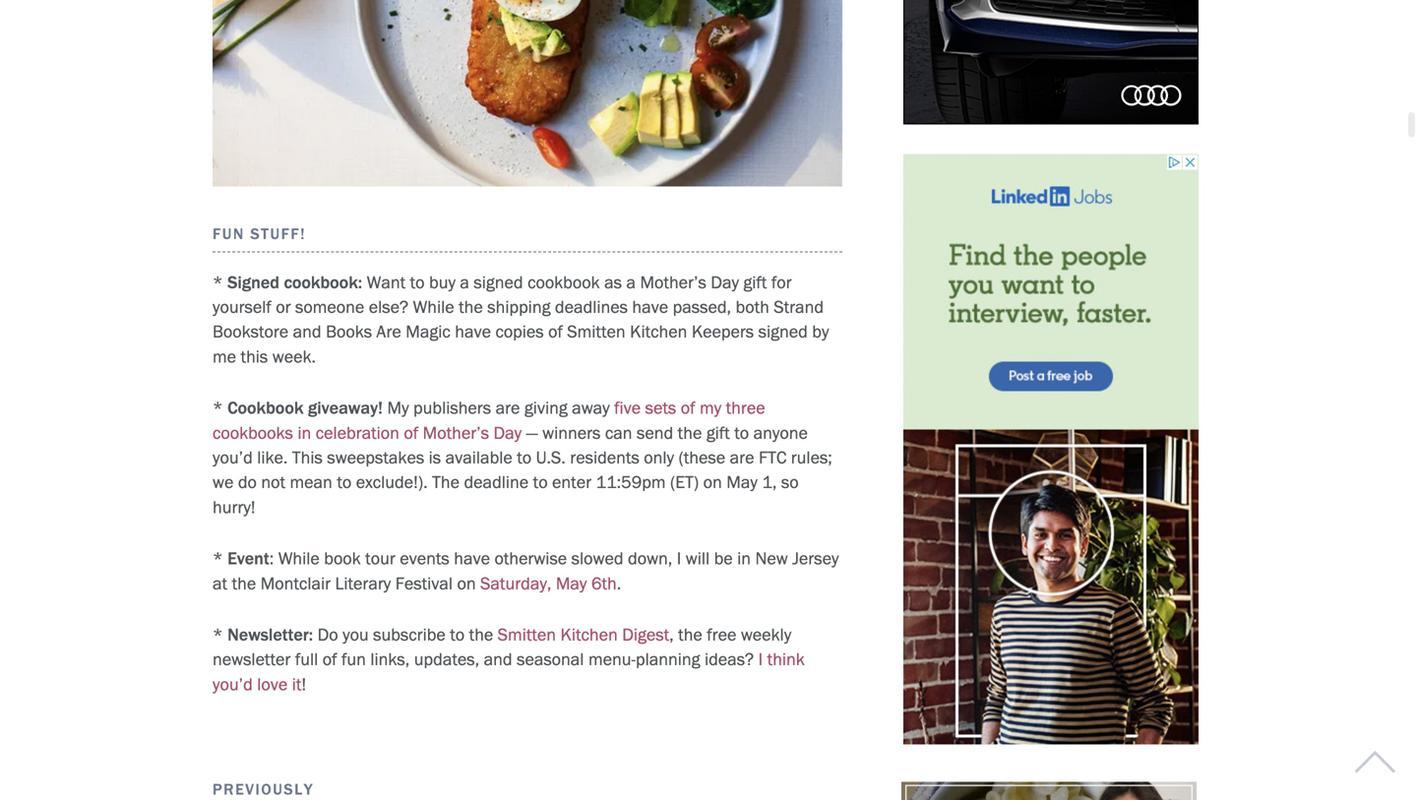 Task type: locate. For each thing, give the bounding box(es) containing it.
me
[[213, 346, 236, 367]]

enter
[[552, 472, 592, 493]]

and inside want to buy a signed cookbook as a mother's day gift for yourself or someone else? while the shipping deadlines have passed, both strand bookstore and books are magic have copies of smitten kitchen keepers signed by me this week.
[[293, 321, 322, 342]]

i down 'weekly'
[[759, 649, 763, 670]]

i think you'd love it link
[[213, 649, 805, 695]]

signed down strand
[[759, 321, 808, 342]]

at
[[213, 573, 228, 594]]

may left 1,
[[727, 472, 758, 493]]

1 vertical spatial are
[[730, 447, 755, 468]]

0 horizontal spatial signed
[[474, 272, 523, 293]]

None search field
[[80, 47, 1281, 107]]

have right events
[[454, 548, 490, 569]]

the up "(these"
[[678, 422, 702, 443]]

0 horizontal spatial gift
[[707, 422, 730, 443]]

1 horizontal spatial a
[[627, 272, 636, 293]]

signed
[[228, 272, 280, 293]]

1 horizontal spatial kitchen
[[630, 321, 688, 342]]

on
[[704, 472, 723, 493], [457, 573, 476, 594]]

away
[[572, 397, 610, 419]]

the right the ,
[[679, 624, 703, 645]]

fun stuff!
[[213, 225, 306, 243]]

gift up both
[[744, 272, 767, 293]]

of right copies
[[549, 321, 563, 342]]

do
[[238, 472, 257, 493]]

.
[[617, 573, 622, 594]]

1 horizontal spatial in
[[738, 548, 751, 569]]

in
[[298, 422, 311, 443], [738, 548, 751, 569]]

advertisement element
[[904, 0, 1199, 125], [904, 154, 1199, 745]]

day
[[711, 272, 739, 293], [494, 422, 522, 443]]

residents
[[570, 447, 640, 468]]

giving
[[525, 397, 568, 419]]

1 you'd from the top
[[213, 447, 253, 468]]

of right 'full'
[[323, 649, 337, 670]]

in inside five sets of my three cookbooks in celebration of mother's day
[[298, 422, 311, 443]]

to down three
[[735, 422, 749, 443]]

0 vertical spatial gift
[[744, 272, 767, 293]]

1 horizontal spatial day
[[711, 272, 739, 293]]

1 horizontal spatial smitten
[[568, 321, 626, 342]]

2 a from the left
[[627, 272, 636, 293]]

and up week.
[[293, 321, 322, 342]]

a right the buy
[[460, 272, 470, 293]]

gift down my
[[707, 422, 730, 443]]

0 vertical spatial i
[[677, 548, 682, 569]]

cookbook
[[528, 272, 600, 293]]

you'd up we in the left of the page
[[213, 447, 253, 468]]

1 vertical spatial mother's
[[423, 422, 489, 443]]

* up yourself
[[213, 272, 223, 293]]

1 vertical spatial on
[[457, 573, 476, 594]]

a right the as
[[627, 272, 636, 293]]

2 * from the top
[[213, 397, 223, 419]]

1 vertical spatial gift
[[707, 422, 730, 443]]

to down —
[[517, 447, 532, 468]]

someone
[[295, 296, 365, 318]]

1 horizontal spatial signed
[[759, 321, 808, 342]]

deadline
[[464, 472, 529, 493]]

are left the ftc at the bottom right
[[730, 447, 755, 468]]

three
[[726, 397, 766, 419]]

1 horizontal spatial are
[[730, 447, 755, 468]]

and inside , the free weekly newsletter full of fun links, updates, and seasonal menu-planning ideas?
[[484, 649, 513, 670]]

0 vertical spatial you'd
[[213, 447, 253, 468]]

signed
[[474, 272, 523, 293], [759, 321, 808, 342]]

i
[[677, 548, 682, 569], [759, 649, 763, 670]]

you
[[343, 624, 369, 645]]

1 vertical spatial in
[[738, 548, 751, 569]]

while up the magic
[[413, 296, 455, 318]]

day inside five sets of my three cookbooks in celebration of mother's day
[[494, 422, 522, 443]]

have
[[633, 296, 669, 318], [455, 321, 491, 342], [454, 548, 490, 569]]

1 vertical spatial while
[[278, 548, 320, 569]]

of
[[549, 321, 563, 342], [681, 397, 696, 419], [404, 422, 419, 443], [323, 649, 337, 670]]

i left will
[[677, 548, 682, 569]]

kitchen up "menu-"
[[561, 624, 618, 645]]

are
[[377, 321, 402, 342]]

my
[[387, 397, 409, 419]]

the up the updates,
[[469, 624, 494, 645]]

0 vertical spatial mother's
[[640, 272, 707, 293]]

giveaway!
[[308, 397, 383, 419]]

u.s.
[[536, 447, 566, 468]]

0 horizontal spatial smitten
[[498, 624, 556, 645]]

on down "(these"
[[704, 472, 723, 493]]

the inside — winners can send the gift to anyone you'd like. this sweepstakes is available to u.s. residents only (these are ftc rules; we do not mean to exclude!). the deadline to enter 11:59pm (et) on may 1, so hurry!
[[678, 422, 702, 443]]

to up the updates,
[[450, 624, 465, 645]]

0 vertical spatial on
[[704, 472, 723, 493]]

may
[[727, 472, 758, 493], [556, 573, 587, 594]]

* for * newsletter: do you subscribe to the smitten kitchen digest
[[213, 624, 223, 645]]

0 vertical spatial while
[[413, 296, 455, 318]]

1 horizontal spatial while
[[413, 296, 455, 318]]

signed up shipping
[[474, 272, 523, 293]]

0 vertical spatial and
[[293, 321, 322, 342]]

smitten up seasonal
[[498, 624, 556, 645]]

anyone
[[754, 422, 808, 443]]

on right festival
[[457, 573, 476, 594]]

kitchen inside want to buy a signed cookbook as a mother's day gift for yourself or someone else? while the shipping deadlines have passed, both strand bookstore and books are magic have copies of smitten kitchen keepers signed by me this week.
[[630, 321, 688, 342]]

may inside — winners can send the gift to anyone you'd like. this sweepstakes is available to u.s. residents only (these are ftc rules; we do not mean to exclude!). the deadline to enter 11:59pm (et) on may 1, so hurry!
[[727, 472, 758, 493]]

a
[[460, 272, 470, 293], [627, 272, 636, 293]]

and right the updates,
[[484, 649, 513, 670]]

the left shipping
[[459, 296, 483, 318]]

day up passed, on the top of the page
[[711, 272, 739, 293]]

0 vertical spatial advertisement element
[[904, 0, 1199, 125]]

mother's up passed, on the top of the page
[[640, 272, 707, 293]]

the inside want to buy a signed cookbook as a mother's day gift for yourself or someone else? while the shipping deadlines have passed, both strand bookstore and books are magic have copies of smitten kitchen keepers signed by me this week.
[[459, 296, 483, 318]]

1 horizontal spatial gift
[[744, 272, 767, 293]]

fun
[[213, 225, 245, 243]]

1 vertical spatial you'd
[[213, 674, 253, 695]]

menu-
[[589, 649, 636, 670]]

links,
[[371, 649, 410, 670]]

montclair
[[261, 573, 331, 594]]

hurry!
[[213, 497, 256, 518]]

1 vertical spatial have
[[455, 321, 491, 342]]

want to buy a signed cookbook as a mother's day gift for yourself or someone else? while the shipping deadlines have passed, both strand bookstore and books are magic have copies of smitten kitchen keepers signed by me this week.
[[213, 272, 830, 367]]

0 horizontal spatial kitchen
[[561, 624, 618, 645]]

to left the buy
[[410, 272, 425, 293]]

1 vertical spatial advertisement element
[[904, 154, 1199, 745]]

i inside : while book tour events have otherwise slowed down, i will be in new jersey at the montclair literary festival on
[[677, 548, 682, 569]]

: while book tour events have otherwise slowed down, i will be in new jersey at the montclair literary festival on
[[213, 548, 839, 594]]

to right mean
[[337, 472, 352, 493]]

week.
[[273, 346, 316, 367]]

do
[[318, 624, 338, 645]]

in right be
[[738, 548, 751, 569]]

while inside want to buy a signed cookbook as a mother's day gift for yourself or someone else? while the shipping deadlines have passed, both strand bookstore and books are magic have copies of smitten kitchen keepers signed by me this week.
[[413, 296, 455, 318]]

have left passed, on the top of the page
[[633, 296, 669, 318]]

* for * event
[[213, 548, 223, 569]]

1 horizontal spatial and
[[484, 649, 513, 670]]

1 vertical spatial and
[[484, 649, 513, 670]]

have right the magic
[[455, 321, 491, 342]]

0 vertical spatial may
[[727, 472, 758, 493]]

1 vertical spatial i
[[759, 649, 763, 670]]

0 horizontal spatial a
[[460, 272, 470, 293]]

2 vertical spatial have
[[454, 548, 490, 569]]

book
[[324, 548, 361, 569]]

not
[[261, 472, 286, 493]]

0 horizontal spatial day
[[494, 422, 522, 443]]

updates,
[[414, 649, 480, 670]]

smitten inside want to buy a signed cookbook as a mother's day gift for yourself or someone else? while the shipping deadlines have passed, both strand bookstore and books are magic have copies of smitten kitchen keepers signed by me this week.
[[568, 321, 626, 342]]

0 horizontal spatial and
[[293, 321, 322, 342]]

love
[[257, 674, 288, 695]]

the right at
[[232, 573, 256, 594]]

event
[[228, 548, 270, 569]]

kitchen
[[630, 321, 688, 342], [561, 624, 618, 645]]

of down * cookbook giveaway! my publishers are giving away
[[404, 422, 419, 443]]

copies
[[496, 321, 544, 342]]

and
[[293, 321, 322, 342], [484, 649, 513, 670]]

subscribe
[[373, 624, 446, 645]]

saturday,
[[481, 573, 552, 594]]

gift
[[744, 272, 767, 293], [707, 422, 730, 443]]

2 you'd from the top
[[213, 674, 253, 695]]

1 * from the top
[[213, 272, 223, 293]]

you'd down newsletter
[[213, 674, 253, 695]]

the
[[459, 296, 483, 318], [678, 422, 702, 443], [232, 573, 256, 594], [469, 624, 494, 645], [679, 624, 703, 645]]

4 * from the top
[[213, 624, 223, 645]]

kitchen down passed, on the top of the page
[[630, 321, 688, 342]]

0 vertical spatial smitten
[[568, 321, 626, 342]]

as
[[605, 272, 622, 293]]

1 advertisement element from the top
[[904, 0, 1199, 125]]

previously
[[213, 780, 314, 799]]

0 horizontal spatial are
[[496, 397, 520, 419]]

magic
[[406, 321, 451, 342]]

smitten kitchen digest link
[[498, 624, 670, 645]]

0 horizontal spatial while
[[278, 548, 320, 569]]

0 horizontal spatial in
[[298, 422, 311, 443]]

0 vertical spatial are
[[496, 397, 520, 419]]

3 * from the top
[[213, 548, 223, 569]]

smitten down deadlines
[[568, 321, 626, 342]]

rules;
[[791, 447, 833, 468]]

hash brown patties-13 image
[[213, 0, 843, 187]]

0 horizontal spatial i
[[677, 548, 682, 569]]

on inside : while book tour events have otherwise slowed down, i will be in new jersey at the montclair literary festival on
[[457, 573, 476, 594]]

0 vertical spatial kitchen
[[630, 321, 688, 342]]

1 horizontal spatial may
[[727, 472, 758, 493]]

mother's inside five sets of my three cookbooks in celebration of mother's day
[[423, 422, 489, 443]]

smitten
[[568, 321, 626, 342], [498, 624, 556, 645]]

are left giving
[[496, 397, 520, 419]]

1,
[[762, 472, 777, 493]]

is
[[429, 447, 441, 468]]

1 vertical spatial day
[[494, 422, 522, 443]]

while up montclair
[[278, 548, 320, 569]]

in up this at the bottom left of page
[[298, 422, 311, 443]]

mean
[[290, 472, 333, 493]]

gift inside — winners can send the gift to anyone you'd like. this sweepstakes is available to u.s. residents only (these are ftc rules; we do not mean to exclude!). the deadline to enter 11:59pm (et) on may 1, so hurry!
[[707, 422, 730, 443]]

0 horizontal spatial mother's
[[423, 422, 489, 443]]

1 horizontal spatial mother's
[[640, 272, 707, 293]]

while inside : while book tour events have otherwise slowed down, i will be in new jersey at the montclair literary festival on
[[278, 548, 320, 569]]

mother's down publishers
[[423, 422, 489, 443]]

* up newsletter
[[213, 624, 223, 645]]

0 horizontal spatial on
[[457, 573, 476, 594]]

* up at
[[213, 548, 223, 569]]

* up cookbooks
[[213, 397, 223, 419]]

0 vertical spatial in
[[298, 422, 311, 443]]

1 vertical spatial signed
[[759, 321, 808, 342]]

day left —
[[494, 422, 522, 443]]

* signed cookbook:
[[213, 272, 362, 293]]

may left 6th
[[556, 573, 587, 594]]

0 vertical spatial day
[[711, 272, 739, 293]]

6th
[[592, 573, 617, 594]]

1 horizontal spatial on
[[704, 472, 723, 493]]

1 vertical spatial may
[[556, 573, 587, 594]]

passed,
[[673, 296, 732, 318]]

1 horizontal spatial i
[[759, 649, 763, 670]]

*
[[213, 272, 223, 293], [213, 397, 223, 419], [213, 548, 223, 569], [213, 624, 223, 645]]



Task type: vqa. For each thing, say whether or not it's contained in the screenshot.
the "gift"
yes



Task type: describe. For each thing, give the bounding box(es) containing it.
deadlines
[[555, 296, 628, 318]]

to inside want to buy a signed cookbook as a mother's day gift for yourself or someone else? while the shipping deadlines have passed, both strand bookstore and books are magic have copies of smitten kitchen keepers signed by me this week.
[[410, 272, 425, 293]]

the
[[432, 472, 460, 493]]

1 vertical spatial smitten
[[498, 624, 556, 645]]

* for * cookbook giveaway! my publishers are giving away
[[213, 397, 223, 419]]

can
[[605, 422, 633, 443]]

this
[[292, 447, 323, 468]]

jersey
[[793, 548, 839, 569]]

ideas?
[[705, 649, 754, 670]]

fun
[[342, 649, 366, 670]]

books
[[326, 321, 372, 342]]

1 vertical spatial kitchen
[[561, 624, 618, 645]]

publishers
[[414, 397, 491, 419]]

newsletter:
[[228, 624, 313, 645]]

of inside want to buy a signed cookbook as a mother's day gift for yourself or someone else? while the shipping deadlines have passed, both strand bookstore and books are magic have copies of smitten kitchen keepers signed by me this week.
[[549, 321, 563, 342]]

five sets of my three cookbooks in celebration of mother's day link
[[213, 397, 766, 443]]

full
[[295, 649, 318, 670]]

cookbook
[[228, 397, 304, 419]]

only
[[644, 447, 675, 468]]

keepers
[[692, 321, 754, 342]]

by
[[813, 321, 830, 342]]

saturday, may 6th .
[[481, 573, 622, 594]]

2 advertisement element from the top
[[904, 154, 1199, 745]]

new
[[756, 548, 788, 569]]

— winners can send the gift to anyone you'd like. this sweepstakes is available to u.s. residents only (these are ftc rules; we do not mean to exclude!). the deadline to enter 11:59pm (et) on may 1, so hurry!
[[213, 422, 833, 518]]

, the free weekly newsletter full of fun links, updates, and seasonal menu-planning ideas?
[[213, 624, 792, 670]]

on inside — winners can send the gift to anyone you'd like. this sweepstakes is available to u.s. residents only (these are ftc rules; we do not mean to exclude!). the deadline to enter 11:59pm (et) on may 1, so hurry!
[[704, 472, 723, 493]]

down,
[[628, 548, 673, 569]]

both
[[736, 296, 770, 318]]

11:59pm
[[596, 472, 666, 493]]

the inside , the free weekly newsletter full of fun links, updates, and seasonal menu-planning ideas?
[[679, 624, 703, 645]]

0 vertical spatial have
[[633, 296, 669, 318]]

* cookbook giveaway! my publishers are giving away
[[213, 397, 615, 419]]

we
[[213, 472, 234, 493]]

will
[[686, 548, 710, 569]]

five
[[615, 397, 641, 419]]

—
[[526, 422, 538, 443]]

celebration
[[316, 422, 400, 443]]

sweepstakes
[[327, 447, 425, 468]]

you'd inside i think you'd love it
[[213, 674, 253, 695]]

1 a from the left
[[460, 272, 470, 293]]

in inside : while book tour events have otherwise slowed down, i will be in new jersey at the montclair literary festival on
[[738, 548, 751, 569]]

bookstore
[[213, 321, 289, 342]]

send
[[637, 422, 674, 443]]

this
[[241, 346, 268, 367]]

for
[[772, 272, 792, 293]]

strand
[[774, 296, 824, 318]]

tour
[[365, 548, 396, 569]]

buy
[[429, 272, 456, 293]]

i inside i think you'd love it
[[759, 649, 763, 670]]

available
[[446, 447, 513, 468]]

otherwise
[[495, 548, 567, 569]]

stuff!
[[251, 225, 306, 243]]

i think you'd love it
[[213, 649, 805, 695]]

* for * signed cookbook:
[[213, 272, 223, 293]]

sets
[[646, 397, 677, 419]]

festival
[[396, 573, 453, 594]]

planning
[[636, 649, 701, 670]]

of inside , the free weekly newsletter full of fun links, updates, and seasonal menu-planning ideas?
[[323, 649, 337, 670]]

it
[[292, 674, 302, 695]]

ftc
[[759, 447, 787, 468]]

think
[[768, 649, 805, 670]]

you'd inside — winners can send the gift to anyone you'd like. this sweepstakes is available to u.s. residents only (these are ftc rules; we do not mean to exclude!). the deadline to enter 11:59pm (et) on may 1, so hurry!
[[213, 447, 253, 468]]

the inside : while book tour events have otherwise slowed down, i will be in new jersey at the montclair literary festival on
[[232, 573, 256, 594]]

0 horizontal spatial may
[[556, 573, 587, 594]]

(et)
[[671, 472, 699, 493]]

cookbooks
[[213, 422, 293, 443]]

saturday, may 6th link
[[481, 573, 617, 594]]

to down u.s. in the bottom of the page
[[533, 472, 548, 493]]

yourself
[[213, 296, 272, 318]]

events
[[400, 548, 450, 569]]

* newsletter: do you subscribe to the smitten kitchen digest
[[213, 624, 670, 645]]

:
[[270, 548, 274, 569]]

else?
[[369, 296, 409, 318]]

newsletter
[[213, 649, 291, 670]]

want
[[367, 272, 406, 293]]

0 vertical spatial signed
[[474, 272, 523, 293]]

day inside want to buy a signed cookbook as a mother's day gift for yourself or someone else? while the shipping deadlines have passed, both strand bookstore and books are magic have copies of smitten kitchen keepers signed by me this week.
[[711, 272, 739, 293]]

or
[[276, 296, 291, 318]]

winners
[[543, 422, 601, 443]]

mother's inside want to buy a signed cookbook as a mother's day gift for yourself or someone else? while the shipping deadlines have passed, both strand bookstore and books are magic have copies of smitten kitchen keepers signed by me this week.
[[640, 272, 707, 293]]

be
[[715, 548, 733, 569]]

!
[[302, 674, 306, 695]]

of left my
[[681, 397, 696, 419]]

so
[[782, 472, 799, 493]]

have inside : while book tour events have otherwise slowed down, i will be in new jersey at the montclair literary festival on
[[454, 548, 490, 569]]

cookbook:
[[284, 272, 362, 293]]

slowed
[[572, 548, 624, 569]]

shipping
[[488, 296, 551, 318]]

are inside — winners can send the gift to anyone you'd like. this sweepstakes is available to u.s. residents only (these are ftc rules; we do not mean to exclude!). the deadline to enter 11:59pm (et) on may 1, so hurry!
[[730, 447, 755, 468]]

my
[[700, 397, 722, 419]]

* event
[[213, 548, 270, 569]]

free
[[707, 624, 737, 645]]

gift inside want to buy a signed cookbook as a mother's day gift for yourself or someone else? while the shipping deadlines have passed, both strand bookstore and books are magic have copies of smitten kitchen keepers signed by me this week.
[[744, 272, 767, 293]]

exclude!).
[[356, 472, 428, 493]]



